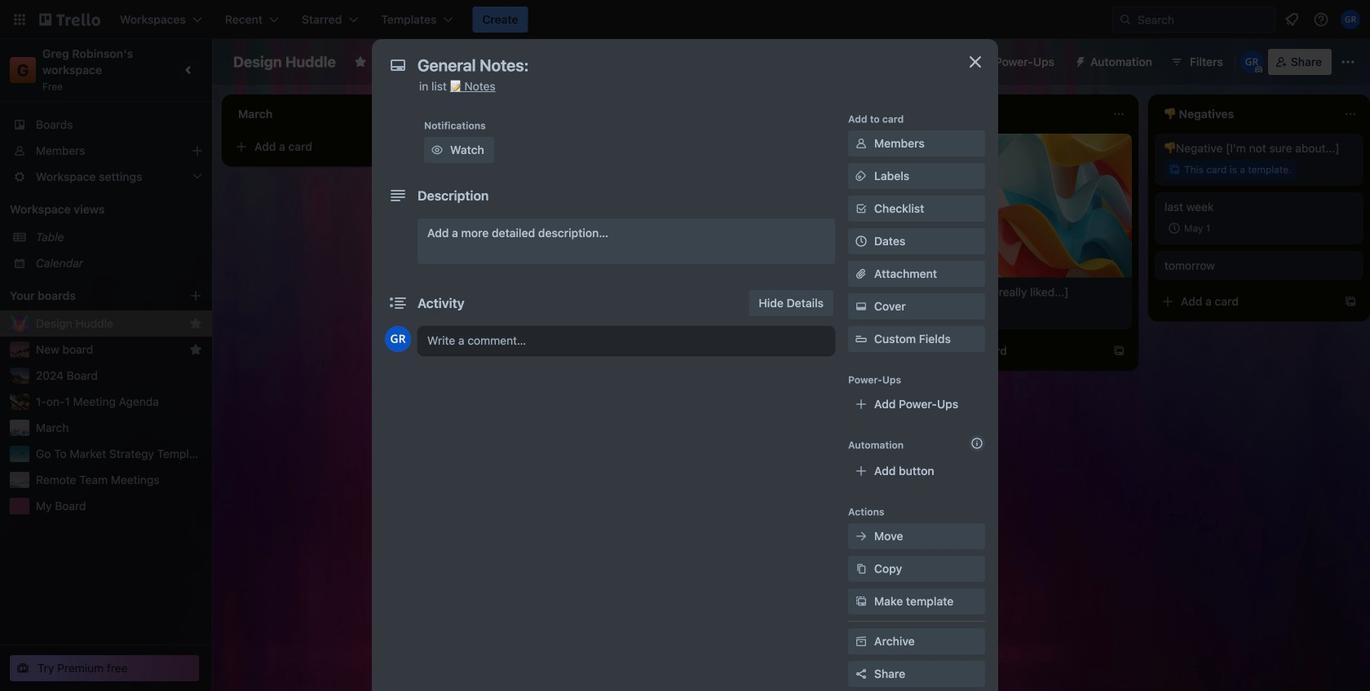 Task type: describe. For each thing, give the bounding box(es) containing it.
1 vertical spatial greg robinson (gregrobinson96) image
[[385, 326, 411, 352]]

board image
[[526, 55, 539, 68]]

show menu image
[[1340, 54, 1357, 70]]

add board image
[[189, 290, 202, 303]]

2 sm image from the top
[[853, 634, 870, 650]]

star or unstar board image
[[354, 55, 367, 69]]

0 notifications image
[[1282, 10, 1302, 29]]

Write a comment text field
[[418, 326, 835, 356]]

primary element
[[0, 0, 1371, 39]]

open information menu image
[[1313, 11, 1330, 28]]

search image
[[1119, 13, 1132, 26]]

your boards with 8 items element
[[10, 286, 165, 306]]



Task type: locate. For each thing, give the bounding box(es) containing it.
0 vertical spatial greg robinson (gregrobinson96) image
[[1241, 51, 1264, 73]]

sm image
[[853, 135, 870, 152], [853, 634, 870, 650]]

Search field
[[1132, 8, 1275, 31]]

1 vertical spatial sm image
[[853, 634, 870, 650]]

greg robinson (gregrobinson96) image
[[1241, 51, 1264, 73], [385, 326, 411, 352]]

close dialog image
[[966, 52, 986, 72]]

create from template… image
[[881, 286, 894, 299]]

starred icon image
[[189, 317, 202, 330], [189, 343, 202, 357]]

1 sm image from the top
[[853, 135, 870, 152]]

1 starred icon image from the top
[[189, 317, 202, 330]]

0 vertical spatial sm image
[[853, 135, 870, 152]]

edit card image
[[879, 141, 893, 154]]

0 horizontal spatial greg robinson (gregrobinson96) image
[[385, 326, 411, 352]]

create from template… image
[[418, 140, 431, 153], [1344, 295, 1358, 308], [649, 321, 662, 334], [1113, 345, 1126, 358]]

Board name text field
[[225, 49, 344, 75]]

1 horizontal spatial greg robinson (gregrobinson96) image
[[1241, 51, 1264, 73]]

greg robinson (gregrobinson96) image
[[1341, 10, 1361, 29]]

0 vertical spatial starred icon image
[[189, 317, 202, 330]]

sm image
[[1068, 49, 1091, 72], [429, 142, 445, 158], [853, 168, 870, 184], [853, 299, 870, 315], [853, 529, 870, 545], [853, 561, 870, 578], [853, 594, 870, 610]]

None text field
[[410, 51, 948, 80]]

None checkbox
[[1165, 219, 1216, 238]]

1 vertical spatial starred icon image
[[189, 343, 202, 357]]

2 starred icon image from the top
[[189, 343, 202, 357]]



Task type: vqa. For each thing, say whether or not it's contained in the screenshot.
Board image at the top of the page
yes



